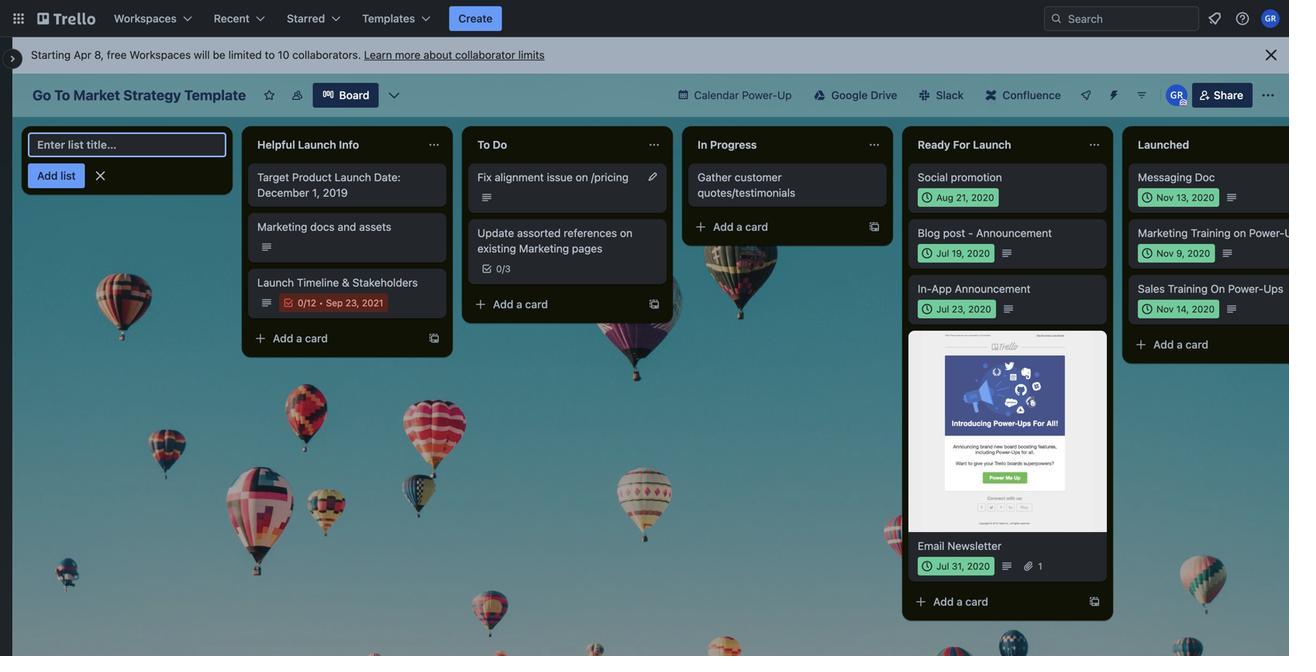 Task type: describe. For each thing, give the bounding box(es) containing it.
google drive
[[832, 89, 898, 102]]

0 for 0 / 3
[[496, 264, 502, 275]]

add for to do
[[493, 298, 514, 311]]

jul for newsletter
[[937, 562, 950, 572]]

23, inside checkbox
[[952, 304, 966, 315]]

2020 for sales
[[1193, 304, 1216, 315]]

template
[[184, 87, 246, 104]]

sales training on power-ups
[[1139, 283, 1284, 296]]

Enter list title… text field
[[28, 133, 226, 157]]

starred button
[[278, 6, 350, 31]]

templates button
[[353, 6, 440, 31]]

collaborator
[[456, 48, 516, 61]]

add a card button for ready for launch
[[909, 590, 1080, 615]]

edit card image
[[647, 171, 659, 183]]

back to home image
[[37, 6, 95, 31]]

on for issue
[[576, 171, 589, 184]]

learn more about collaborator limits link
[[364, 48, 545, 61]]

marketing for marketing training on power-u
[[1139, 227, 1189, 240]]

open information menu image
[[1236, 11, 1251, 26]]

jul 23, 2020
[[937, 304, 992, 315]]

9,
[[1177, 248, 1186, 259]]

star or unstar board image
[[263, 89, 276, 102]]

calendar
[[695, 89, 740, 102]]

a for to do
[[517, 298, 523, 311]]

drive
[[871, 89, 898, 102]]

to do
[[478, 138, 507, 151]]

on for references
[[620, 227, 633, 240]]

in
[[698, 138, 708, 151]]

automation image
[[1102, 83, 1124, 105]]

cancel list editing image
[[93, 168, 108, 184]]

1 vertical spatial workspaces
[[130, 48, 191, 61]]

templates
[[362, 12, 415, 25]]

messaging doc
[[1139, 171, 1216, 184]]

0 vertical spatial greg robinson (gregrobinson96) image
[[1262, 9, 1281, 28]]

be
[[213, 48, 226, 61]]

for
[[954, 138, 971, 151]]

slack icon image
[[920, 90, 930, 101]]

2021
[[362, 298, 384, 309]]

nov 9, 2020
[[1157, 248, 1211, 259]]

to inside text field
[[478, 138, 490, 151]]

date:
[[374, 171, 401, 184]]

12
[[307, 298, 317, 309]]

10
[[278, 48, 290, 61]]

search image
[[1051, 12, 1063, 25]]

slack button
[[910, 83, 974, 108]]

add a card for ready for launch
[[934, 596, 989, 609]]

2020 for in-
[[969, 304, 992, 315]]

target product launch date: december 1, 2019 link
[[258, 170, 437, 201]]

on
[[1211, 283, 1226, 296]]

To Do text field
[[469, 133, 642, 157]]

to inside board name 'text field'
[[54, 87, 70, 104]]

go to market strategy template
[[33, 87, 246, 104]]

marketing inside update assorted references on existing marketing pages
[[519, 242, 569, 255]]

sales training on power-ups link
[[1139, 282, 1290, 297]]

add a card down 14,
[[1154, 339, 1209, 351]]

card for helpful launch info
[[305, 332, 328, 345]]

add a card button for to do
[[469, 292, 639, 317]]

target product launch date: december 1, 2019
[[258, 171, 401, 199]]

2 horizontal spatial on
[[1234, 227, 1247, 240]]

nov for sales
[[1157, 304, 1175, 315]]

newsletter
[[948, 540, 1002, 553]]

add list
[[37, 169, 76, 182]]

marketing training on power-u
[[1139, 227, 1290, 240]]

ups
[[1264, 283, 1284, 296]]

training for sales
[[1169, 283, 1209, 296]]

docs
[[310, 221, 335, 233]]

nov for messaging
[[1157, 192, 1175, 203]]

add a card for in progress
[[714, 221, 769, 233]]

calendar power-up
[[695, 89, 792, 102]]

blog post - announcement
[[918, 227, 1053, 240]]

email
[[918, 540, 945, 553]]

0 horizontal spatial greg robinson (gregrobinson96) image
[[1166, 85, 1188, 106]]

Jul 23, 2020 checkbox
[[918, 300, 997, 319]]

fix alignment issue on /pricing link
[[478, 170, 658, 185]]

training for marketing
[[1192, 227, 1232, 240]]

helpful
[[258, 138, 295, 151]]

free
[[107, 48, 127, 61]]

target
[[258, 171, 289, 184]]

slack
[[937, 89, 964, 102]]

Aug 21, 2020 checkbox
[[918, 188, 999, 207]]

about
[[424, 48, 453, 61]]

power- for marketing training on power-u
[[1250, 227, 1285, 240]]

update assorted references on existing marketing pages link
[[478, 226, 658, 257]]

calendar power-up link
[[668, 83, 802, 108]]

add for helpful launch info
[[273, 332, 294, 345]]

google drive button
[[806, 83, 907, 108]]

a for ready for launch
[[957, 596, 963, 609]]

references
[[564, 227, 617, 240]]

marketing for marketing docs and assets
[[258, 221, 308, 233]]

gather customer quotes/testimonials
[[698, 171, 796, 199]]

jul 31, 2020
[[937, 562, 991, 572]]

2020 for marketing
[[1188, 248, 1211, 259]]

announcement inside in-app announcement link
[[955, 283, 1031, 296]]

december
[[258, 187, 309, 199]]

card for to do
[[526, 298, 548, 311]]

email newsletter
[[918, 540, 1002, 553]]

update assorted references on existing marketing pages
[[478, 227, 633, 255]]

ready for launch
[[918, 138, 1012, 151]]

in progress
[[698, 138, 757, 151]]

board link
[[313, 83, 379, 108]]

progress
[[711, 138, 757, 151]]

collaborators.
[[293, 48, 361, 61]]

14,
[[1177, 304, 1190, 315]]

fix
[[478, 171, 492, 184]]

starting
[[31, 48, 71, 61]]

blog post - announcement link
[[918, 226, 1098, 241]]

2020 for email
[[968, 562, 991, 572]]

card for ready for launch
[[966, 596, 989, 609]]

sep
[[326, 298, 343, 309]]

u
[[1285, 227, 1290, 240]]

recent
[[214, 12, 250, 25]]

email newsletter link
[[918, 539, 1098, 555]]

fix alignment issue on /pricing
[[478, 171, 629, 184]]

blog
[[918, 227, 941, 240]]

0 vertical spatial power-
[[742, 89, 778, 102]]

aug 21, 2020
[[937, 192, 995, 203]]

helpful launch info
[[258, 138, 359, 151]]

confluence icon image
[[986, 90, 997, 101]]

workspace visible image
[[291, 89, 304, 102]]

create from template… image for in progress
[[869, 221, 881, 233]]

limits
[[519, 48, 545, 61]]

starting apr 8, free workspaces will be limited to 10 collaborators. learn more about collaborator limits
[[31, 48, 545, 61]]



Task type: locate. For each thing, give the bounding box(es) containing it.
a down nov 14, 2020 option
[[1178, 339, 1184, 351]]

to
[[54, 87, 70, 104], [478, 138, 490, 151]]

nov inside "option"
[[1157, 192, 1175, 203]]

a for in progress
[[737, 221, 743, 233]]

customize views image
[[387, 88, 402, 103]]

marketing down assorted
[[519, 242, 569, 255]]

0 vertical spatial /
[[502, 264, 505, 275]]

31,
[[952, 562, 965, 572]]

add a card button down jul 31, 2020
[[909, 590, 1080, 615]]

23, right sep
[[346, 298, 360, 309]]

23, down in-app announcement
[[952, 304, 966, 315]]

Launched text field
[[1129, 133, 1290, 157]]

0 horizontal spatial /
[[304, 298, 307, 309]]

launch left info
[[298, 138, 336, 151]]

2 jul from the top
[[937, 304, 950, 315]]

create from template… image for helpful launch info
[[428, 333, 441, 345]]

3 nov from the top
[[1157, 304, 1175, 315]]

1 vertical spatial nov
[[1157, 248, 1175, 259]]

up
[[778, 89, 792, 102]]

1 vertical spatial 0
[[298, 298, 304, 309]]

power ups image
[[1080, 89, 1093, 102]]

limited
[[229, 48, 262, 61]]

1,
[[312, 187, 320, 199]]

on right issue
[[576, 171, 589, 184]]

Jul 31, 2020 checkbox
[[918, 558, 995, 576]]

launch inside text field
[[298, 138, 336, 151]]

jul for post
[[937, 248, 950, 259]]

will
[[194, 48, 210, 61]]

nov left 14,
[[1157, 304, 1175, 315]]

announcement right the -
[[977, 227, 1053, 240]]

/ for 3
[[502, 264, 505, 275]]

nov left 13,
[[1157, 192, 1175, 203]]

launch inside text field
[[974, 138, 1012, 151]]

strategy
[[123, 87, 181, 104]]

1 horizontal spatial on
[[620, 227, 633, 240]]

alignment
[[495, 171, 544, 184]]

workspaces inside popup button
[[114, 12, 177, 25]]

a down 0 / 12 • sep 23, 2021 in the top left of the page
[[296, 332, 302, 345]]

add for ready for launch
[[934, 596, 954, 609]]

nov inside option
[[1157, 304, 1175, 315]]

gather
[[698, 171, 732, 184]]

Ready For Launch text field
[[909, 133, 1083, 157]]

0 / 12 • sep 23, 2021
[[298, 298, 384, 309]]

existing
[[478, 242, 516, 255]]

3 jul from the top
[[937, 562, 950, 572]]

2020 for social
[[972, 192, 995, 203]]

jul inside jul 31, 2020 "option"
[[937, 562, 950, 572]]

marketing inside marketing docs and assets link
[[258, 221, 308, 233]]

power- right calendar
[[742, 89, 778, 102]]

Board name text field
[[25, 83, 254, 108]]

training up nov 14, 2020
[[1169, 283, 1209, 296]]

Jul 19, 2020 checkbox
[[918, 244, 995, 263]]

marketing down 'december'
[[258, 221, 308, 233]]

0 / 3
[[496, 264, 511, 275]]

0 horizontal spatial to
[[54, 87, 70, 104]]

card down jul 31, 2020
[[966, 596, 989, 609]]

add a card
[[714, 221, 769, 233], [493, 298, 548, 311], [273, 332, 328, 345], [1154, 339, 1209, 351], [934, 596, 989, 609]]

&
[[342, 277, 350, 289]]

on inside update assorted references on existing marketing pages
[[620, 227, 633, 240]]

0 vertical spatial training
[[1192, 227, 1232, 240]]

19,
[[952, 248, 965, 259]]

a down 31,
[[957, 596, 963, 609]]

0 horizontal spatial 0
[[298, 298, 304, 309]]

1 vertical spatial /
[[304, 298, 307, 309]]

workspaces button
[[105, 6, 202, 31]]

announcement
[[977, 227, 1053, 240], [955, 283, 1031, 296]]

2020 right 21,
[[972, 192, 995, 203]]

2020 right 13,
[[1192, 192, 1215, 203]]

learn
[[364, 48, 392, 61]]

0 vertical spatial to
[[54, 87, 70, 104]]

2 vertical spatial power-
[[1229, 283, 1264, 296]]

2020 right 31,
[[968, 562, 991, 572]]

1
[[1039, 562, 1043, 572]]

0 left 12
[[298, 298, 304, 309]]

jul for app
[[937, 304, 950, 315]]

add a card down 3 at the left top of the page
[[493, 298, 548, 311]]

recent button
[[205, 6, 275, 31]]

issue
[[547, 171, 573, 184]]

0 vertical spatial workspaces
[[114, 12, 177, 25]]

list
[[61, 169, 76, 182]]

nov left 9,
[[1157, 248, 1175, 259]]

add a card for helpful launch info
[[273, 332, 328, 345]]

social promotion
[[918, 171, 1003, 184]]

jul inside jul 19, 2020 option
[[937, 248, 950, 259]]

add a card button
[[689, 215, 859, 240], [469, 292, 639, 317], [248, 327, 419, 351], [1129, 333, 1290, 358], [909, 590, 1080, 615]]

and
[[338, 221, 356, 233]]

share button
[[1193, 83, 1253, 108]]

/ for 12
[[304, 298, 307, 309]]

1 vertical spatial training
[[1169, 283, 1209, 296]]

1 horizontal spatial 23,
[[952, 304, 966, 315]]

•
[[319, 298, 324, 309]]

2020 inside checkbox
[[969, 304, 992, 315]]

marketing docs and assets
[[258, 221, 392, 233]]

messaging
[[1139, 171, 1193, 184]]

google drive icon image
[[815, 90, 826, 101]]

2020 inside option
[[968, 248, 991, 259]]

marketing training on power-u link
[[1139, 226, 1290, 241]]

2019
[[323, 187, 348, 199]]

1 vertical spatial jul
[[937, 304, 950, 315]]

social promotion link
[[918, 170, 1098, 185]]

create from template… image
[[869, 221, 881, 233], [648, 299, 661, 311], [428, 333, 441, 345], [1089, 596, 1101, 609]]

1 vertical spatial greg robinson (gregrobinson96) image
[[1166, 85, 1188, 106]]

to left do
[[478, 138, 490, 151]]

power- right on
[[1229, 283, 1264, 296]]

add a card for to do
[[493, 298, 548, 311]]

1 horizontal spatial 0
[[496, 264, 502, 275]]

on right references
[[620, 227, 633, 240]]

Nov 9, 2020 checkbox
[[1139, 244, 1216, 263]]

promotion
[[951, 171, 1003, 184]]

customer
[[735, 171, 782, 184]]

confluence button
[[977, 83, 1071, 108]]

Nov 14, 2020 checkbox
[[1139, 300, 1220, 319]]

a down quotes/testimonials
[[737, 221, 743, 233]]

/
[[502, 264, 505, 275], [304, 298, 307, 309]]

on left u on the right top
[[1234, 227, 1247, 240]]

create from template… image for ready for launch
[[1089, 596, 1101, 609]]

gather customer quotes/testimonials link
[[698, 170, 878, 201]]

1 horizontal spatial marketing
[[519, 242, 569, 255]]

stakeholders
[[353, 277, 418, 289]]

1 jul from the top
[[937, 248, 950, 259]]

doc
[[1196, 171, 1216, 184]]

In Progress text field
[[689, 133, 863, 157]]

add a card down quotes/testimonials
[[714, 221, 769, 233]]

starred
[[287, 12, 325, 25]]

2 nov from the top
[[1157, 248, 1175, 259]]

workspaces down workspaces popup button
[[130, 48, 191, 61]]

add a card button down 3 at the left top of the page
[[469, 292, 639, 317]]

1 horizontal spatial to
[[478, 138, 490, 151]]

add a card down 12
[[273, 332, 328, 345]]

add for in progress
[[714, 221, 734, 233]]

nov 14, 2020
[[1157, 304, 1216, 315]]

3
[[505, 264, 511, 275]]

training up 'nov 9, 2020'
[[1192, 227, 1232, 240]]

card down quotes/testimonials
[[746, 221, 769, 233]]

1 nov from the top
[[1157, 192, 1175, 203]]

jul left 31,
[[937, 562, 950, 572]]

/pricing
[[591, 171, 629, 184]]

create from template… image for to do
[[648, 299, 661, 311]]

2020 inside option
[[1193, 304, 1216, 315]]

0 vertical spatial jul
[[937, 248, 950, 259]]

post
[[944, 227, 966, 240]]

a down update assorted references on existing marketing pages
[[517, 298, 523, 311]]

launched
[[1139, 138, 1190, 151]]

add a card button down quotes/testimonials
[[689, 215, 859, 240]]

info
[[339, 138, 359, 151]]

in-app announcement
[[918, 283, 1031, 296]]

launch
[[298, 138, 336, 151], [974, 138, 1012, 151], [335, 171, 371, 184], [258, 277, 294, 289]]

2020 right 9,
[[1188, 248, 1211, 259]]

0 vertical spatial 0
[[496, 264, 502, 275]]

card down •
[[305, 332, 328, 345]]

Nov 13, 2020 checkbox
[[1139, 188, 1220, 207]]

2020 right the 19,
[[968, 248, 991, 259]]

2020 inside "option"
[[1192, 192, 1215, 203]]

Search field
[[1063, 7, 1199, 30]]

quotes/testimonials
[[698, 187, 796, 199]]

marketing
[[258, 221, 308, 233], [1139, 227, 1189, 240], [519, 242, 569, 255]]

1 vertical spatial power-
[[1250, 227, 1285, 240]]

launch up 2019
[[335, 171, 371, 184]]

add a card button for in progress
[[689, 215, 859, 240]]

0 notifications image
[[1206, 9, 1225, 28]]

2020 for messaging
[[1192, 192, 1215, 203]]

in-
[[918, 283, 932, 296]]

pages
[[572, 242, 603, 255]]

launch timeline & stakeholders link
[[258, 275, 437, 291]]

1 vertical spatial to
[[478, 138, 490, 151]]

0 horizontal spatial on
[[576, 171, 589, 184]]

launch inside target product launch date: december 1, 2019
[[335, 171, 371, 184]]

2020 right 14,
[[1193, 304, 1216, 315]]

2020 down in-app announcement
[[969, 304, 992, 315]]

0 for 0 / 12 • sep 23, 2021
[[298, 298, 304, 309]]

nov for marketing
[[1157, 248, 1175, 259]]

on
[[576, 171, 589, 184], [620, 227, 633, 240], [1234, 227, 1247, 240]]

primary element
[[0, 0, 1290, 37]]

1 horizontal spatial greg robinson (gregrobinson96) image
[[1262, 9, 1281, 28]]

8,
[[94, 48, 104, 61]]

to right the go
[[54, 87, 70, 104]]

ready
[[918, 138, 951, 151]]

Helpful Launch Info text field
[[248, 133, 422, 157]]

to
[[265, 48, 275, 61]]

launch right for
[[974, 138, 1012, 151]]

greg robinson (gregrobinson96) image
[[1262, 9, 1281, 28], [1166, 85, 1188, 106]]

announcement inside blog post - announcement link
[[977, 227, 1053, 240]]

2 vertical spatial nov
[[1157, 304, 1175, 315]]

launch timeline & stakeholders
[[258, 277, 418, 289]]

card down nov 14, 2020
[[1186, 339, 1209, 351]]

confluence
[[1003, 89, 1062, 102]]

jul inside jul 23, 2020 checkbox
[[937, 304, 950, 315]]

add a card button down sep
[[248, 327, 419, 351]]

0 left 3 at the left top of the page
[[496, 264, 502, 275]]

nov inside option
[[1157, 248, 1175, 259]]

announcement up jul 23, 2020
[[955, 283, 1031, 296]]

/ down existing
[[502, 264, 505, 275]]

0 vertical spatial nov
[[1157, 192, 1175, 203]]

workspaces up free
[[114, 12, 177, 25]]

1 vertical spatial announcement
[[955, 283, 1031, 296]]

jul left the 19,
[[937, 248, 950, 259]]

power- up 'ups'
[[1250, 227, 1285, 240]]

0 horizontal spatial marketing
[[258, 221, 308, 233]]

2020 inside "option"
[[968, 562, 991, 572]]

-
[[969, 227, 974, 240]]

sales
[[1139, 283, 1166, 296]]

0 vertical spatial announcement
[[977, 227, 1053, 240]]

aug
[[937, 192, 954, 203]]

2020 for blog
[[968, 248, 991, 259]]

/ left •
[[304, 298, 307, 309]]

1 horizontal spatial /
[[502, 264, 505, 275]]

card down update assorted references on existing marketing pages
[[526, 298, 548, 311]]

2020 inside checkbox
[[972, 192, 995, 203]]

add a card button for helpful launch info
[[248, 327, 419, 351]]

share
[[1215, 89, 1244, 102]]

2 horizontal spatial marketing
[[1139, 227, 1189, 240]]

timeline
[[297, 277, 339, 289]]

marketing inside marketing training on power-u link
[[1139, 227, 1189, 240]]

greg robinson (gregrobinson96) image left share button
[[1166, 85, 1188, 106]]

add a card down jul 31, 2020
[[934, 596, 989, 609]]

do
[[493, 138, 507, 151]]

greg robinson (gregrobinson96) image right open information menu "icon" on the right of the page
[[1262, 9, 1281, 28]]

this member is an admin of this board. image
[[1180, 99, 1187, 106]]

add a card button down nov 14, 2020
[[1129, 333, 1290, 358]]

0 horizontal spatial 23,
[[346, 298, 360, 309]]

card for in progress
[[746, 221, 769, 233]]

in-app announcement link
[[918, 282, 1098, 297]]

power- for sales training on power-ups
[[1229, 283, 1264, 296]]

2020 inside option
[[1188, 248, 1211, 259]]

add list button
[[28, 164, 85, 188]]

marketing up nov 9, 2020 option
[[1139, 227, 1189, 240]]

jul
[[937, 248, 950, 259], [937, 304, 950, 315], [937, 562, 950, 572]]

2 vertical spatial jul
[[937, 562, 950, 572]]

launch left the timeline
[[258, 277, 294, 289]]

show menu image
[[1261, 88, 1277, 103]]

jul down the "app" in the right top of the page
[[937, 304, 950, 315]]

a for helpful launch info
[[296, 332, 302, 345]]

assorted
[[517, 227, 561, 240]]



Task type: vqa. For each thing, say whether or not it's contained in the screenshot.
the Share
yes



